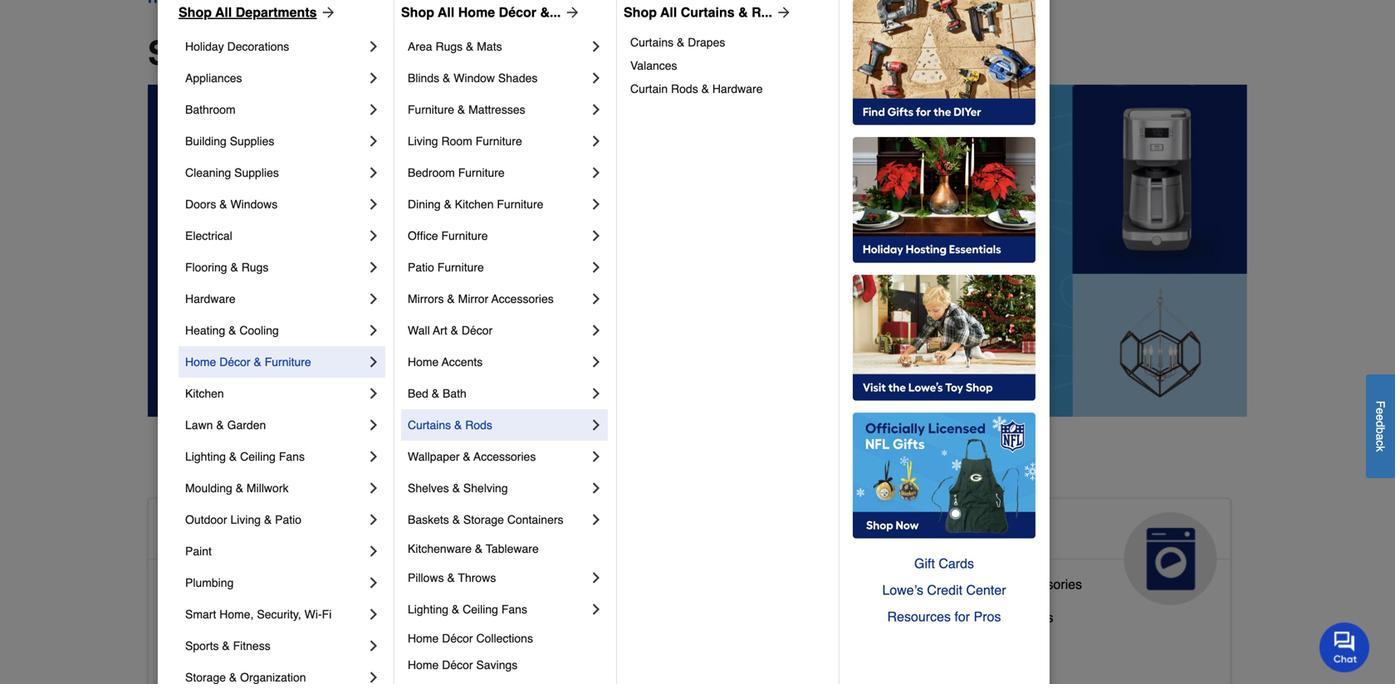 Task type: vqa. For each thing, say whether or not it's contained in the screenshot.
Blocking
no



Task type: describe. For each thing, give the bounding box(es) containing it.
curtain rods & hardware link
[[631, 77, 828, 101]]

furniture up the mirror on the top of page
[[438, 261, 484, 274]]

lowe's
[[883, 583, 924, 598]]

flooring & rugs
[[185, 261, 269, 274]]

departments for shop all departments
[[236, 5, 317, 20]]

shop all home décor &... link
[[401, 2, 581, 22]]

mirrors & mirror accessories link
[[408, 283, 588, 315]]

animal & pet care link
[[519, 499, 861, 606]]

& down valances link
[[702, 82, 710, 96]]

wall art & décor link
[[408, 315, 588, 346]]

curtain
[[631, 82, 668, 96]]

pet inside the animal & pet care
[[640, 519, 676, 546]]

throws
[[458, 572, 496, 585]]

décor for home décor savings
[[442, 659, 473, 672]]

building supplies link
[[185, 125, 366, 157]]

houses,
[[594, 637, 642, 652]]

furniture down dining & kitchen furniture
[[442, 229, 488, 243]]

flooring & rugs link
[[185, 252, 366, 283]]

& right art
[[451, 324, 459, 337]]

home down moulding & millwork link
[[290, 519, 355, 546]]

heating & cooling link
[[185, 315, 366, 346]]

officially licensed n f l gifts. shop now. image
[[853, 413, 1036, 539]]

accessible for accessible entry & home
[[162, 643, 226, 659]]

& down bath
[[455, 419, 462, 432]]

center
[[967, 583, 1007, 598]]

0 vertical spatial lighting & ceiling fans
[[185, 450, 305, 464]]

fans for right lighting & ceiling fans link
[[502, 603, 528, 617]]

home up "mats"
[[458, 5, 495, 20]]

& down accessible bedroom "link"
[[222, 640, 230, 653]]

supplies for cleaning supplies
[[234, 166, 279, 179]]

holiday hosting essentials. image
[[853, 137, 1036, 263]]

0 horizontal spatial patio
[[275, 513, 302, 527]]

bedroom inside bedroom furniture link
[[408, 166, 455, 179]]

1 vertical spatial pet
[[532, 637, 552, 652]]

& right lawn
[[216, 419, 224, 432]]

chevron right image for baskets & storage containers 'link'
[[588, 512, 605, 528]]

fitness
[[233, 640, 271, 653]]

office furniture
[[408, 229, 488, 243]]

home décor savings
[[408, 659, 518, 672]]

& up throws
[[475, 543, 483, 556]]

baskets & storage containers link
[[408, 504, 588, 536]]

holiday decorations link
[[185, 31, 366, 62]]

accessible home link
[[149, 499, 491, 606]]

f e e d b a c k
[[1375, 401, 1388, 452]]

& down millwork
[[264, 513, 272, 527]]

mattresses
[[469, 103, 526, 116]]

kitchen link
[[185, 378, 366, 410]]

wallpaper
[[408, 450, 460, 464]]

all for shop all home décor &...
[[438, 5, 455, 20]]

furniture right houses,
[[659, 637, 712, 652]]

c
[[1375, 440, 1388, 446]]

chevron right image for bed & bath 'link'
[[588, 386, 605, 402]]

fans for the topmost lighting & ceiling fans link
[[279, 450, 305, 464]]

paint
[[185, 545, 212, 558]]

accessible bathroom
[[162, 577, 287, 592]]

wall art & décor
[[408, 324, 493, 337]]

bed & bath
[[408, 387, 467, 400]]

0 vertical spatial ceiling
[[240, 450, 276, 464]]

& up moulding & millwork
[[229, 450, 237, 464]]

bedroom furniture
[[408, 166, 505, 179]]

sports & fitness
[[185, 640, 271, 653]]

doors & windows
[[185, 198, 278, 211]]

& right the dining
[[444, 198, 452, 211]]

kitchenware & tableware
[[408, 543, 539, 556]]

1 vertical spatial kitchen
[[185, 387, 224, 400]]

f
[[1375, 401, 1388, 408]]

pillows & throws link
[[408, 563, 588, 594]]

appliances image
[[1125, 513, 1218, 606]]

sports & fitness link
[[185, 631, 366, 662]]

décor for home décor collections
[[442, 632, 473, 646]]

curtains & rods
[[408, 419, 493, 432]]

kitchenware & tableware link
[[408, 536, 605, 563]]

curtains & drapes link
[[631, 31, 828, 54]]

smart
[[185, 608, 216, 622]]

& left the mirror on the top of page
[[447, 292, 455, 306]]

chevron right image for the smart home, security, wi-fi link on the bottom
[[366, 607, 382, 623]]

electrical link
[[185, 220, 366, 252]]

beverage & wine chillers
[[902, 610, 1054, 626]]

f e e d b a c k button
[[1367, 375, 1396, 478]]

décor left &... on the left top of the page
[[499, 5, 537, 20]]

1 vertical spatial bathroom
[[229, 577, 287, 592]]

baskets
[[408, 513, 449, 527]]

arrow right image for shop all curtains & r...
[[773, 4, 793, 21]]

décor for home décor & furniture
[[220, 356, 251, 369]]

shelves & shelving
[[408, 482, 508, 495]]

dining & kitchen furniture link
[[408, 189, 588, 220]]

supplies for livestock supplies
[[591, 604, 642, 619]]

accents
[[442, 356, 483, 369]]

home down heating
[[185, 356, 216, 369]]

chevron right image for furniture & mattresses link on the top
[[588, 101, 605, 118]]

1 horizontal spatial living
[[408, 135, 438, 148]]

chat invite button image
[[1320, 622, 1371, 673]]

chevron right image for mirrors & mirror accessories link
[[588, 291, 605, 307]]

1 vertical spatial rugs
[[242, 261, 269, 274]]

lowe's credit center link
[[853, 577, 1036, 604]]

& right shelves
[[453, 482, 460, 495]]

pet beds, houses, & furniture link
[[532, 633, 712, 666]]

1 horizontal spatial lighting & ceiling fans
[[408, 603, 528, 617]]

&...
[[540, 5, 561, 20]]

& down pillows & throws
[[452, 603, 460, 617]]

accessible entry & home
[[162, 643, 312, 659]]

& right parts
[[999, 577, 1008, 592]]

home down home décor collections
[[408, 659, 439, 672]]

shelving
[[464, 482, 508, 495]]

wine
[[976, 610, 1006, 626]]

office furniture link
[[408, 220, 588, 252]]

containers
[[508, 513, 564, 527]]

enjoy savings year-round. no matter what you're shopping for, find what you need at a great price. image
[[148, 85, 1248, 417]]

storage
[[464, 513, 504, 527]]

outdoor living & patio
[[185, 513, 302, 527]]

& right entry
[[264, 643, 273, 659]]

& inside the animal & pet care
[[616, 519, 633, 546]]

home,
[[220, 608, 254, 622]]

a
[[1375, 434, 1388, 440]]

curtain rods & hardware
[[631, 82, 763, 96]]

heating & cooling
[[185, 324, 279, 337]]

gift
[[915, 556, 935, 572]]

0 vertical spatial kitchen
[[455, 198, 494, 211]]

wallpaper & accessories
[[408, 450, 536, 464]]

0 horizontal spatial living
[[231, 513, 261, 527]]

chevron right image for moulding & millwork link
[[366, 480, 382, 497]]

all for shop all departments
[[240, 34, 281, 72]]

chevron right image for paint
[[366, 543, 382, 560]]

chevron right image for doors & windows
[[366, 196, 382, 213]]

chevron right image for blinds & window shades
[[588, 70, 605, 86]]

outdoor
[[185, 513, 227, 527]]

& left r...
[[739, 5, 748, 20]]

chevron right image for building supplies link
[[366, 133, 382, 150]]

& right houses,
[[646, 637, 655, 652]]

patio furniture link
[[408, 252, 588, 283]]

wi-
[[305, 608, 322, 622]]

animal & pet care
[[532, 519, 676, 572]]

moulding & millwork link
[[185, 473, 366, 504]]

0 vertical spatial lighting & ceiling fans link
[[185, 441, 366, 473]]

area
[[408, 40, 433, 53]]

2 e from the top
[[1375, 415, 1388, 421]]

chevron right image for the sports & fitness 'link'
[[366, 638, 382, 655]]

1 horizontal spatial patio
[[408, 261, 434, 274]]

chevron right image for bathroom
[[366, 101, 382, 118]]

home décor savings link
[[408, 652, 605, 679]]

chevron right image for plumbing
[[366, 575, 382, 592]]

moulding & millwork
[[185, 482, 289, 495]]

0 vertical spatial bathroom
[[185, 103, 236, 116]]

doors
[[185, 198, 216, 211]]

flooring
[[185, 261, 227, 274]]

heating
[[185, 324, 225, 337]]

doors & windows link
[[185, 189, 366, 220]]

supplies for building supplies
[[230, 135, 275, 148]]

dining
[[408, 198, 441, 211]]

chevron right image for bedroom furniture
[[588, 165, 605, 181]]

home inside "link"
[[408, 632, 439, 646]]

0 horizontal spatial appliances link
[[185, 62, 366, 94]]

electrical
[[185, 229, 232, 243]]

shop for shop all curtains & r...
[[624, 5, 657, 20]]

1 e from the top
[[1375, 408, 1388, 415]]

b
[[1375, 427, 1388, 434]]

& up living room furniture
[[458, 103, 466, 116]]

animal & pet care image
[[755, 513, 848, 606]]

accessible for accessible bathroom
[[162, 577, 226, 592]]

& left the drapes
[[677, 36, 685, 49]]

home down security,
[[277, 643, 312, 659]]

animal
[[532, 519, 610, 546]]

chevron right image for home accents link
[[588, 354, 605, 371]]

plumbing link
[[185, 567, 366, 599]]

room
[[442, 135, 473, 148]]



Task type: locate. For each thing, give the bounding box(es) containing it.
parts
[[965, 577, 996, 592]]

outdoor living & patio link
[[185, 504, 366, 536]]

windows
[[231, 198, 278, 211]]

credit
[[928, 583, 963, 598]]

accessible for accessible home
[[162, 519, 284, 546]]

bedroom up fitness
[[229, 610, 283, 626]]

appliances link down 'decorations'
[[185, 62, 366, 94]]

1 vertical spatial appliances link
[[889, 499, 1231, 606]]

r...
[[752, 5, 773, 20]]

find gifts for the diyer. image
[[853, 0, 1036, 125]]

& inside "link"
[[466, 40, 474, 53]]

accessible up smart
[[162, 577, 226, 592]]

0 horizontal spatial kitchen
[[185, 387, 224, 400]]

chevron right image for home décor & furniture link
[[366, 354, 382, 371]]

décor up home décor savings
[[442, 632, 473, 646]]

bathroom link
[[185, 94, 366, 125]]

kitchen up lawn
[[185, 387, 224, 400]]

2 arrow right image from the left
[[773, 4, 793, 21]]

1 horizontal spatial lighting & ceiling fans link
[[408, 594, 588, 626]]

& left storage
[[453, 513, 460, 527]]

appliances down the holiday
[[185, 71, 242, 85]]

pet beds, houses, & furniture
[[532, 637, 712, 652]]

1 vertical spatial living
[[231, 513, 261, 527]]

0 horizontal spatial shop
[[179, 5, 212, 20]]

bathroom up smart home, security, wi-fi on the bottom left of page
[[229, 577, 287, 592]]

shelves
[[408, 482, 449, 495]]

hardware link
[[185, 283, 366, 315]]

curtains inside 'link'
[[681, 5, 735, 20]]

savings
[[476, 659, 518, 672]]

furniture up bedroom furniture link
[[476, 135, 522, 148]]

fans down lawn & garden link
[[279, 450, 305, 464]]

shop
[[179, 5, 212, 20], [401, 5, 435, 20], [624, 5, 657, 20]]

departments for shop all departments
[[291, 34, 494, 72]]

livestock
[[532, 604, 588, 619]]

lighting for the topmost lighting & ceiling fans link
[[185, 450, 226, 464]]

lighting up moulding
[[185, 450, 226, 464]]

shop for shop all departments
[[179, 5, 212, 20]]

plumbing
[[185, 577, 234, 590]]

home décor collections
[[408, 632, 533, 646]]

kitchenware
[[408, 543, 472, 556]]

décor
[[499, 5, 537, 20], [462, 324, 493, 337], [220, 356, 251, 369], [442, 632, 473, 646], [442, 659, 473, 672]]

appliances link up chillers
[[889, 499, 1231, 606]]

0 vertical spatial lighting
[[185, 450, 226, 464]]

kitchen
[[455, 198, 494, 211], [185, 387, 224, 400]]

2 vertical spatial curtains
[[408, 419, 451, 432]]

0 horizontal spatial ceiling
[[240, 450, 276, 464]]

chevron right image for heating & cooling
[[366, 322, 382, 339]]

furniture up dining & kitchen furniture
[[458, 166, 505, 179]]

living left room
[[408, 135, 438, 148]]

kitchen down bedroom furniture
[[455, 198, 494, 211]]

0 vertical spatial living
[[408, 135, 438, 148]]

décor inside "link"
[[442, 632, 473, 646]]

accessories for appliance parts & accessories
[[1011, 577, 1083, 592]]

mirrors
[[408, 292, 444, 306]]

livestock supplies link
[[532, 600, 642, 633]]

& left 'cooling'
[[229, 324, 236, 337]]

lighting for right lighting & ceiling fans link
[[408, 603, 449, 617]]

curtains
[[681, 5, 735, 20], [631, 36, 674, 49], [408, 419, 451, 432]]

bed
[[408, 387, 429, 400]]

beverage & wine chillers link
[[902, 606, 1054, 640]]

area rugs & mats
[[408, 40, 502, 53]]

home down the wall
[[408, 356, 439, 369]]

0 vertical spatial appliances link
[[185, 62, 366, 94]]

pillows & throws
[[408, 572, 496, 585]]

curtains up wallpaper
[[408, 419, 451, 432]]

0 horizontal spatial curtains
[[408, 419, 451, 432]]

visit the lowe's toy shop. image
[[853, 275, 1036, 401]]

& down 'cooling'
[[254, 356, 262, 369]]

2 horizontal spatial curtains
[[681, 5, 735, 20]]

all inside 'link'
[[661, 5, 677, 20]]

0 horizontal spatial pet
[[532, 637, 552, 652]]

resources for pros link
[[853, 604, 1036, 631]]

mirrors & mirror accessories
[[408, 292, 554, 306]]

0 vertical spatial fans
[[279, 450, 305, 464]]

chevron right image for lawn & garden link
[[366, 417, 382, 434]]

chevron right image for kitchen
[[366, 386, 382, 402]]

shelves & shelving link
[[408, 473, 588, 504]]

lighting & ceiling fans link up millwork
[[185, 441, 366, 473]]

patio up paint link
[[275, 513, 302, 527]]

& up shelves & shelving at left
[[463, 450, 471, 464]]

1 horizontal spatial rods
[[671, 82, 699, 96]]

accessible down moulding
[[162, 519, 284, 546]]

chevron right image for pillows & throws link at the bottom left of page
[[588, 570, 605, 587]]

lighting & ceiling fans up home décor collections
[[408, 603, 528, 617]]

shop all curtains & r... link
[[624, 2, 793, 22]]

1 vertical spatial supplies
[[234, 166, 279, 179]]

curtains & rods link
[[408, 410, 588, 441]]

& right animal
[[616, 519, 633, 546]]

appliance parts & accessories link
[[902, 573, 1083, 606]]

home up home décor savings
[[408, 632, 439, 646]]

ceiling up home décor collections
[[463, 603, 499, 617]]

smart home, security, wi-fi link
[[185, 599, 366, 631]]

1 vertical spatial fans
[[502, 603, 528, 617]]

0 vertical spatial rods
[[671, 82, 699, 96]]

1 vertical spatial bedroom
[[229, 610, 283, 626]]

1 vertical spatial rods
[[465, 419, 493, 432]]

curtains for drapes
[[631, 36, 674, 49]]

bedroom up the dining
[[408, 166, 455, 179]]

& right bed
[[432, 387, 440, 400]]

1 vertical spatial hardware
[[185, 292, 236, 306]]

rods
[[671, 82, 699, 96], [465, 419, 493, 432]]

shop up the holiday
[[179, 5, 212, 20]]

supplies up houses,
[[591, 604, 642, 619]]

1 horizontal spatial appliances
[[902, 519, 1027, 546]]

& left millwork
[[236, 482, 243, 495]]

0 horizontal spatial lighting & ceiling fans
[[185, 450, 305, 464]]

gift cards
[[915, 556, 975, 572]]

accessible bathroom link
[[162, 573, 287, 606]]

shop all home décor &...
[[401, 5, 561, 20]]

& left "mats"
[[466, 40, 474, 53]]

gift cards link
[[853, 551, 1036, 577]]

1 horizontal spatial bedroom
[[408, 166, 455, 179]]

chevron right image for holiday decorations link
[[366, 38, 382, 55]]

3 accessible from the top
[[162, 610, 226, 626]]

all down shop all departments link
[[240, 34, 281, 72]]

chevron right image for area rugs & mats
[[588, 38, 605, 55]]

0 vertical spatial accessories
[[492, 292, 554, 306]]

1 horizontal spatial fans
[[502, 603, 528, 617]]

3 shop from the left
[[624, 5, 657, 20]]

lawn & garden
[[185, 419, 266, 432]]

all up area rugs & mats
[[438, 5, 455, 20]]

accessible bedroom
[[162, 610, 283, 626]]

chillers
[[1010, 610, 1054, 626]]

1 shop from the left
[[179, 5, 212, 20]]

lighting & ceiling fans down garden
[[185, 450, 305, 464]]

furniture
[[408, 103, 455, 116], [476, 135, 522, 148], [458, 166, 505, 179], [497, 198, 544, 211], [442, 229, 488, 243], [438, 261, 484, 274], [265, 356, 311, 369], [659, 637, 712, 652]]

0 vertical spatial curtains
[[681, 5, 735, 20]]

chevron right image for wallpaper & accessories
[[588, 449, 605, 465]]

hardware down flooring
[[185, 292, 236, 306]]

1 vertical spatial curtains
[[631, 36, 674, 49]]

chevron right image for shelves & shelving link
[[588, 480, 605, 497]]

1 horizontal spatial pet
[[640, 519, 676, 546]]

0 vertical spatial supplies
[[230, 135, 275, 148]]

shop all departments link
[[179, 2, 337, 22]]

security,
[[257, 608, 301, 622]]

curtains up valances at the top left of the page
[[631, 36, 674, 49]]

supplies up windows
[[234, 166, 279, 179]]

shop inside 'link'
[[624, 5, 657, 20]]

furniture down blinds
[[408, 103, 455, 116]]

& left pros
[[963, 610, 972, 626]]

0 vertical spatial rugs
[[436, 40, 463, 53]]

0 horizontal spatial rugs
[[242, 261, 269, 274]]

shop up "area" at top
[[401, 5, 435, 20]]

accessible for accessible bedroom
[[162, 610, 226, 626]]

lowe's credit center
[[883, 583, 1007, 598]]

curtains & drapes
[[631, 36, 726, 49]]

beverage
[[902, 610, 959, 626]]

arrow right image inside the shop all curtains & r... 'link'
[[773, 4, 793, 21]]

all
[[215, 5, 232, 20], [438, 5, 455, 20], [661, 5, 677, 20], [240, 34, 281, 72]]

arrow right image up area rugs & mats "link"
[[561, 4, 581, 21]]

0 horizontal spatial lighting
[[185, 450, 226, 464]]

2 shop from the left
[[401, 5, 435, 20]]

baskets & storage containers
[[408, 513, 564, 527]]

chevron right image
[[366, 38, 382, 55], [366, 70, 382, 86], [588, 101, 605, 118], [366, 133, 382, 150], [588, 133, 605, 150], [366, 165, 382, 181], [366, 259, 382, 276], [588, 259, 605, 276], [588, 291, 605, 307], [366, 354, 382, 371], [588, 354, 605, 371], [588, 386, 605, 402], [366, 417, 382, 434], [588, 417, 605, 434], [366, 449, 382, 465], [366, 480, 382, 497], [588, 480, 605, 497], [588, 512, 605, 528], [588, 570, 605, 587], [588, 602, 605, 618], [366, 607, 382, 623], [366, 638, 382, 655]]

shop for shop all home décor &...
[[401, 5, 435, 20]]

shop all departments
[[148, 34, 494, 72]]

décor down mirrors & mirror accessories
[[462, 324, 493, 337]]

all for shop all curtains & r...
[[661, 5, 677, 20]]

chevron right image for curtains & rods link
[[588, 417, 605, 434]]

accessible down smart
[[162, 643, 226, 659]]

2 horizontal spatial shop
[[624, 5, 657, 20]]

blinds & window shades link
[[408, 62, 588, 94]]

décor down heating & cooling
[[220, 356, 251, 369]]

1 horizontal spatial rugs
[[436, 40, 463, 53]]

shades
[[498, 71, 538, 85]]

hardware down valances link
[[713, 82, 763, 96]]

1 horizontal spatial shop
[[401, 5, 435, 20]]

accessible bedroom link
[[162, 606, 283, 640]]

furniture down bedroom furniture link
[[497, 198, 544, 211]]

cleaning supplies link
[[185, 157, 366, 189]]

0 vertical spatial patio
[[408, 261, 434, 274]]

chevron right image
[[588, 38, 605, 55], [588, 70, 605, 86], [366, 101, 382, 118], [588, 165, 605, 181], [366, 196, 382, 213], [588, 196, 605, 213], [366, 228, 382, 244], [588, 228, 605, 244], [366, 291, 382, 307], [366, 322, 382, 339], [588, 322, 605, 339], [366, 386, 382, 402], [588, 449, 605, 465], [366, 512, 382, 528], [366, 543, 382, 560], [366, 575, 382, 592], [366, 670, 382, 685]]

1 vertical spatial appliances
[[902, 519, 1027, 546]]

arrow right image up curtains & drapes link
[[773, 4, 793, 21]]

& right pillows
[[447, 572, 455, 585]]

e up "d"
[[1375, 408, 1388, 415]]

shop up the curtains & drapes
[[624, 5, 657, 20]]

1 horizontal spatial appliances link
[[889, 499, 1231, 606]]

chevron right image for dining & kitchen furniture
[[588, 196, 605, 213]]

bed & bath link
[[408, 378, 588, 410]]

rugs up hardware link
[[242, 261, 269, 274]]

0 horizontal spatial arrow right image
[[561, 4, 581, 21]]

bedroom furniture link
[[408, 157, 588, 189]]

cooling
[[240, 324, 279, 337]]

0 horizontal spatial rods
[[465, 419, 493, 432]]

pet
[[640, 519, 676, 546], [532, 637, 552, 652]]

& right flooring
[[231, 261, 238, 274]]

mats
[[477, 40, 502, 53]]

arrow right image for shop all home décor &...
[[561, 4, 581, 21]]

arrow right image
[[317, 4, 337, 21]]

2 vertical spatial accessories
[[1011, 577, 1083, 592]]

bedroom inside accessible bedroom "link"
[[229, 610, 283, 626]]

home
[[458, 5, 495, 20], [185, 356, 216, 369], [408, 356, 439, 369], [290, 519, 355, 546], [408, 632, 439, 646], [277, 643, 312, 659], [408, 659, 439, 672]]

0 horizontal spatial lighting & ceiling fans link
[[185, 441, 366, 473]]

wall
[[408, 324, 430, 337]]

wallpaper & accessories link
[[408, 441, 588, 473]]

accessible up sports
[[162, 610, 226, 626]]

1 accessible from the top
[[162, 519, 284, 546]]

curtains up the drapes
[[681, 5, 735, 20]]

resources for pros
[[888, 609, 1002, 625]]

1 horizontal spatial curtains
[[631, 36, 674, 49]]

chevron right image for hardware
[[366, 291, 382, 307]]

all up holiday decorations
[[215, 5, 232, 20]]

millwork
[[247, 482, 289, 495]]

lighting down pillows
[[408, 603, 449, 617]]

0 horizontal spatial appliances
[[185, 71, 242, 85]]

sports
[[185, 640, 219, 653]]

0 vertical spatial departments
[[236, 5, 317, 20]]

0 vertical spatial hardware
[[713, 82, 763, 96]]

furniture & mattresses
[[408, 103, 526, 116]]

lighting
[[185, 450, 226, 464], [408, 603, 449, 617]]

chevron right image for cleaning supplies link
[[366, 165, 382, 181]]

1 vertical spatial lighting
[[408, 603, 449, 617]]

chevron right image for flooring & rugs link
[[366, 259, 382, 276]]

2 vertical spatial supplies
[[591, 604, 642, 619]]

bedroom
[[408, 166, 455, 179], [229, 610, 283, 626]]

supplies up cleaning supplies
[[230, 135, 275, 148]]

chevron right image for electrical
[[366, 228, 382, 244]]

accessories for mirrors & mirror accessories
[[492, 292, 554, 306]]

chevron right image for living room furniture link
[[588, 133, 605, 150]]

accessories up chillers
[[1011, 577, 1083, 592]]

& right doors
[[220, 198, 227, 211]]

1 vertical spatial accessories
[[474, 450, 536, 464]]

rugs inside "link"
[[436, 40, 463, 53]]

1 vertical spatial ceiling
[[463, 603, 499, 617]]

rods right curtain
[[671, 82, 699, 96]]

curtains for rods
[[408, 419, 451, 432]]

arrow right image
[[561, 4, 581, 21], [773, 4, 793, 21]]

departments down arrow right image
[[291, 34, 494, 72]]

home décor & furniture
[[185, 356, 311, 369]]

1 horizontal spatial ceiling
[[463, 603, 499, 617]]

d
[[1375, 421, 1388, 427]]

0 vertical spatial appliances
[[185, 71, 242, 85]]

chevron right image for wall art & décor
[[588, 322, 605, 339]]

1 horizontal spatial hardware
[[713, 82, 763, 96]]

rods up wallpaper & accessories on the left bottom
[[465, 419, 493, 432]]

1 vertical spatial lighting & ceiling fans
[[408, 603, 528, 617]]

patio down the office
[[408, 261, 434, 274]]

accessories up shelves & shelving link
[[474, 450, 536, 464]]

lighting & ceiling fans
[[185, 450, 305, 464], [408, 603, 528, 617]]

accessible home image
[[384, 513, 477, 606]]

all for shop all departments
[[215, 5, 232, 20]]

& right blinds
[[443, 71, 451, 85]]

0 horizontal spatial bedroom
[[229, 610, 283, 626]]

4 accessible from the top
[[162, 643, 226, 659]]

chevron right image for patio furniture link
[[588, 259, 605, 276]]

0 vertical spatial bedroom
[[408, 166, 455, 179]]

0 horizontal spatial fans
[[279, 450, 305, 464]]

1 vertical spatial departments
[[291, 34, 494, 72]]

2 accessible from the top
[[162, 577, 226, 592]]

0 vertical spatial pet
[[640, 519, 676, 546]]

chevron right image for outdoor living & patio
[[366, 512, 382, 528]]

arrow right image inside shop all home décor &... link
[[561, 4, 581, 21]]

furniture up kitchen link
[[265, 356, 311, 369]]

departments
[[236, 5, 317, 20], [291, 34, 494, 72]]

accessible inside "link"
[[162, 610, 226, 626]]

1 horizontal spatial kitchen
[[455, 198, 494, 211]]

bathroom up the building
[[185, 103, 236, 116]]

1 vertical spatial lighting & ceiling fans link
[[408, 594, 588, 626]]

living down moulding & millwork
[[231, 513, 261, 527]]

supplies
[[230, 135, 275, 148], [234, 166, 279, 179], [591, 604, 642, 619]]

living room furniture link
[[408, 125, 588, 157]]

appliances
[[185, 71, 242, 85], [902, 519, 1027, 546]]

1 vertical spatial patio
[[275, 513, 302, 527]]

all up the curtains & drapes
[[661, 5, 677, 20]]

ceiling up millwork
[[240, 450, 276, 464]]

departments up holiday decorations link
[[236, 5, 317, 20]]

chevron right image for office furniture
[[588, 228, 605, 244]]

cards
[[939, 556, 975, 572]]

appliances up cards
[[902, 519, 1027, 546]]

fans up home décor collections "link"
[[502, 603, 528, 617]]

rugs right "area" at top
[[436, 40, 463, 53]]

1 horizontal spatial arrow right image
[[773, 4, 793, 21]]

1 horizontal spatial lighting
[[408, 603, 449, 617]]

1 arrow right image from the left
[[561, 4, 581, 21]]

0 horizontal spatial hardware
[[185, 292, 236, 306]]



